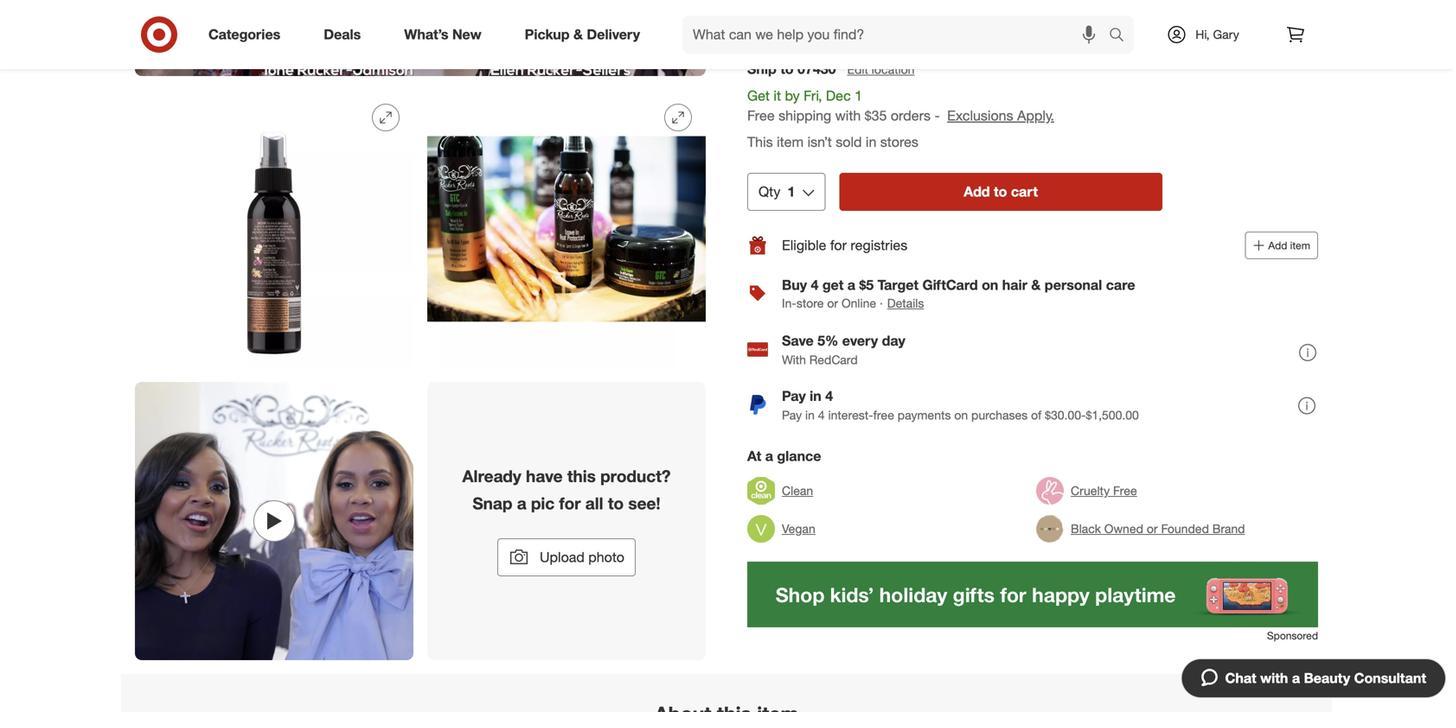 Task type: vqa. For each thing, say whether or not it's contained in the screenshot.
the bottommost Or
yes



Task type: describe. For each thing, give the bounding box(es) containing it.
2 vertical spatial 4
[[818, 408, 825, 423]]

vegan button
[[747, 510, 816, 549]]

add for add to cart
[[964, 183, 990, 200]]

get
[[823, 277, 844, 294]]

pickup & delivery
[[525, 26, 640, 43]]

pay in 4 pay in 4 interest-free payments on purchases of $30.00-$1,500.00
[[782, 388, 1139, 423]]

isn't
[[808, 134, 832, 151]]

pic
[[531, 494, 555, 514]]

hi, gary
[[1196, 27, 1239, 42]]

interest-
[[828, 408, 873, 423]]

$35
[[865, 107, 887, 124]]

1 inside "get it by fri, dec 1 free shipping with $35 orders - exclusions apply."
[[855, 87, 863, 104]]

brand
[[1213, 522, 1245, 537]]

cruelty
[[1071, 484, 1110, 499]]

free
[[873, 408, 894, 423]]

upload photo
[[540, 549, 625, 566]]

delivery
[[587, 26, 640, 43]]

apply.
[[1017, 107, 1054, 124]]

with inside "get it by fri, dec 1 free shipping with $35 orders - exclusions apply."
[[835, 107, 861, 124]]

image gallery element
[[135, 0, 706, 661]]

categories
[[208, 26, 280, 43]]

in-
[[782, 296, 797, 311]]

eligible
[[782, 237, 826, 254]]

to for ship
[[780, 61, 794, 77]]

care
[[1106, 277, 1135, 294]]

store
[[797, 296, 824, 311]]

buy
[[782, 277, 807, 294]]

hair
[[1002, 277, 1028, 294]]

see!
[[628, 494, 661, 514]]

∙
[[880, 296, 883, 311]]

eligible for registries
[[782, 237, 908, 254]]

a inside buy 4 get a $5 target giftcard on hair & personal care in-store or online ∙ details
[[848, 277, 856, 294]]

save 5% every day with redcard
[[782, 333, 906, 368]]

add item button
[[1245, 232, 1318, 260]]

ship
[[747, 61, 777, 77]]

target
[[878, 277, 919, 294]]

rucker roots leave-in heat protectant - 4 fl oz, 3 of 6 image
[[135, 90, 413, 369]]

this item isn't sold in stores
[[747, 134, 919, 151]]

upload photo button
[[497, 539, 636, 577]]

upload
[[540, 549, 585, 566]]

$30.00-
[[1045, 408, 1086, 423]]

payments
[[898, 408, 951, 423]]

$5
[[859, 277, 874, 294]]

giftcard
[[923, 277, 978, 294]]

have
[[526, 467, 563, 487]]

-
[[935, 107, 940, 124]]

item for this item isn't sold in stores
[[777, 134, 804, 151]]

clean button
[[747, 472, 813, 510]]

1 for qty 1
[[788, 183, 795, 200]]

consultant
[[1354, 670, 1426, 687]]

dec
[[826, 87, 851, 104]]

add for add item
[[1268, 239, 1287, 252]]

exclusions
[[947, 107, 1013, 124]]

advertisement region
[[747, 562, 1318, 628]]

shipping
[[779, 107, 831, 124]]

what's new link
[[389, 16, 503, 54]]

a right at
[[765, 448, 773, 465]]

stores
[[880, 134, 919, 151]]

free inside cruelty free button
[[1113, 484, 1137, 499]]

see 1 deal for this item link
[[747, 18, 1318, 42]]

1 vertical spatial for
[[830, 237, 847, 254]]

see 1 deal for this item
[[763, 22, 888, 37]]

07430
[[798, 61, 836, 77]]

pickup & delivery link
[[510, 16, 662, 54]]

it
[[774, 87, 781, 104]]

at a glance
[[747, 448, 821, 465]]

item inside the 'see 1 deal for this item' link
[[865, 22, 888, 37]]

save
[[782, 333, 814, 350]]

ship to 07430
[[747, 61, 836, 77]]

deal
[[798, 22, 821, 37]]

of
[[1031, 408, 1042, 423]]

what's new
[[404, 26, 482, 43]]

black owned or founded brand button
[[1036, 510, 1245, 549]]

in for 4
[[805, 408, 815, 423]]

details
[[887, 296, 924, 311]]

on inside buy 4 get a $5 target giftcard on hair & personal care in-store or online ∙ details
[[982, 277, 998, 294]]

product?
[[600, 467, 671, 487]]

black
[[1071, 522, 1101, 537]]

chat with a beauty consultant
[[1225, 670, 1426, 687]]

online
[[842, 296, 876, 311]]

qty
[[759, 183, 781, 200]]

sold
[[836, 134, 862, 151]]

beauty
[[1304, 670, 1350, 687]]

gary
[[1213, 27, 1239, 42]]



Task type: locate. For each thing, give the bounding box(es) containing it.
add item
[[1268, 239, 1311, 252]]

on inside pay in 4 pay in 4 interest-free payments on purchases of $30.00-$1,500.00
[[954, 408, 968, 423]]

for right "eligible"
[[830, 237, 847, 254]]

edit
[[847, 62, 868, 77]]

get
[[747, 87, 770, 104]]

0 vertical spatial 4
[[811, 277, 819, 294]]

a
[[848, 277, 856, 294], [765, 448, 773, 465], [517, 494, 526, 514], [1292, 670, 1300, 687]]

with right chat
[[1260, 670, 1288, 687]]

0 vertical spatial to
[[780, 61, 794, 77]]

in down redcard
[[810, 388, 822, 405]]

0 vertical spatial add
[[964, 183, 990, 200]]

chat
[[1225, 670, 1257, 687]]

1 horizontal spatial with
[[1260, 670, 1288, 687]]

search button
[[1101, 16, 1143, 57]]

1 vertical spatial 1
[[855, 87, 863, 104]]

add
[[964, 183, 990, 200], [1268, 239, 1287, 252]]

1 vertical spatial pay
[[782, 408, 802, 423]]

1
[[788, 22, 794, 37], [855, 87, 863, 104], [788, 183, 795, 200]]

every
[[842, 333, 878, 350]]

& right pickup
[[574, 26, 583, 43]]

glance
[[777, 448, 821, 465]]

by
[[785, 87, 800, 104]]

0 horizontal spatial this
[[567, 467, 596, 487]]

this up edit on the right of the page
[[842, 22, 861, 37]]

0 horizontal spatial &
[[574, 26, 583, 43]]

0 vertical spatial for
[[824, 22, 839, 37]]

buy 4 get a $5 target giftcard on hair & personal care link
[[782, 277, 1135, 294]]

this inside already have this product? snap a pic for all to see!
[[567, 467, 596, 487]]

a inside already have this product? snap a pic for all to see!
[[517, 494, 526, 514]]

a left $5 at top right
[[848, 277, 856, 294]]

1 right dec
[[855, 87, 863, 104]]

to inside button
[[994, 183, 1007, 200]]

at
[[747, 448, 762, 465]]

2 horizontal spatial item
[[1290, 239, 1311, 252]]

add inside "button"
[[1268, 239, 1287, 252]]

1 right see
[[788, 22, 794, 37]]

orders
[[891, 107, 931, 124]]

2 vertical spatial for
[[559, 494, 581, 514]]

sponsored
[[1267, 630, 1318, 643]]

& inside buy 4 get a $5 target giftcard on hair & personal care in-store or online ∙ details
[[1031, 277, 1041, 294]]

search
[[1101, 28, 1143, 45]]

day
[[882, 333, 906, 350]]

personal
[[1045, 277, 1102, 294]]

0 vertical spatial item
[[865, 22, 888, 37]]

purchases
[[971, 408, 1028, 423]]

0 vertical spatial this
[[842, 22, 861, 37]]

0 vertical spatial or
[[827, 296, 838, 311]]

1 vertical spatial to
[[994, 183, 1007, 200]]

1 vertical spatial in
[[810, 388, 822, 405]]

0 horizontal spatial with
[[835, 107, 861, 124]]

4 left "interest-"
[[818, 408, 825, 423]]

1 horizontal spatial or
[[1147, 522, 1158, 537]]

1 vertical spatial item
[[777, 134, 804, 151]]

for
[[824, 22, 839, 37], [830, 237, 847, 254], [559, 494, 581, 514]]

1 horizontal spatial item
[[865, 22, 888, 37]]

see
[[763, 22, 784, 37]]

5%
[[818, 333, 839, 350]]

to
[[780, 61, 794, 77], [994, 183, 1007, 200], [608, 494, 624, 514]]

0 horizontal spatial to
[[608, 494, 624, 514]]

& right hair
[[1031, 277, 1041, 294]]

1 horizontal spatial add
[[1268, 239, 1287, 252]]

in
[[866, 134, 877, 151], [810, 388, 822, 405], [805, 408, 815, 423]]

for right deal
[[824, 22, 839, 37]]

0 horizontal spatial free
[[747, 107, 775, 124]]

cruelty free button
[[1036, 472, 1137, 510]]

photo
[[588, 549, 625, 566]]

1 vertical spatial or
[[1147, 522, 1158, 537]]

new
[[452, 26, 482, 43]]

with inside button
[[1260, 670, 1288, 687]]

already have this product? snap a pic for all to see!
[[462, 467, 671, 514]]

0 horizontal spatial add
[[964, 183, 990, 200]]

free down get
[[747, 107, 775, 124]]

0 vertical spatial with
[[835, 107, 861, 124]]

cart
[[1011, 183, 1038, 200]]

1 horizontal spatial this
[[842, 22, 861, 37]]

to left cart
[[994, 183, 1007, 200]]

deals
[[324, 26, 361, 43]]

1 horizontal spatial &
[[1031, 277, 1041, 294]]

chat with a beauty consultant button
[[1181, 659, 1446, 699]]

pickup
[[525, 26, 570, 43]]

4 left get
[[811, 277, 819, 294]]

add inside button
[[964, 183, 990, 200]]

1 vertical spatial 4
[[825, 388, 833, 405]]

1 vertical spatial on
[[954, 408, 968, 423]]

0 horizontal spatial item
[[777, 134, 804, 151]]

or down get
[[827, 296, 838, 311]]

1 vertical spatial with
[[1260, 670, 1288, 687]]

in for stores
[[866, 134, 877, 151]]

qty 1
[[759, 183, 795, 200]]

this
[[842, 22, 861, 37], [567, 467, 596, 487]]

with down dec
[[835, 107, 861, 124]]

0 vertical spatial 1
[[788, 22, 794, 37]]

or inside buy 4 get a $5 target giftcard on hair & personal care in-store or online ∙ details
[[827, 296, 838, 311]]

&
[[574, 26, 583, 43], [1031, 277, 1041, 294]]

0 vertical spatial free
[[747, 107, 775, 124]]

0 vertical spatial pay
[[782, 388, 806, 405]]

0 vertical spatial in
[[866, 134, 877, 151]]

2 vertical spatial to
[[608, 494, 624, 514]]

all
[[585, 494, 603, 514]]

item inside add item "button"
[[1290, 239, 1311, 252]]

1 horizontal spatial on
[[982, 277, 998, 294]]

free right cruelty
[[1113, 484, 1137, 499]]

for inside already have this product? snap a pic for all to see!
[[559, 494, 581, 514]]

a left pic
[[517, 494, 526, 514]]

rucker roots leave-in heat protectant - 4 fl oz, 4 of 6 image
[[427, 90, 706, 369]]

a left beauty
[[1292, 670, 1300, 687]]

2 vertical spatial in
[[805, 408, 815, 423]]

fri,
[[804, 87, 822, 104]]

owned
[[1104, 522, 1144, 537]]

in right the sold
[[866, 134, 877, 151]]

free inside "get it by fri, dec 1 free shipping with $35 orders - exclusions apply."
[[747, 107, 775, 124]]

1 horizontal spatial to
[[780, 61, 794, 77]]

$1,500.00
[[1086, 408, 1139, 423]]

in left "interest-"
[[805, 408, 815, 423]]

details button
[[886, 294, 925, 313]]

1 vertical spatial add
[[1268, 239, 1287, 252]]

with
[[782, 353, 806, 368]]

with
[[835, 107, 861, 124], [1260, 670, 1288, 687]]

to inside already have this product? snap a pic for all to see!
[[608, 494, 624, 514]]

edit location
[[847, 62, 915, 77]]

1 pay from the top
[[782, 388, 806, 405]]

0 vertical spatial &
[[574, 26, 583, 43]]

or right owned
[[1147, 522, 1158, 537]]

edit location button
[[846, 60, 916, 79]]

snap
[[473, 494, 512, 514]]

location
[[872, 62, 915, 77]]

already
[[462, 467, 521, 487]]

redcard
[[810, 353, 858, 368]]

2 horizontal spatial to
[[994, 183, 1007, 200]]

4
[[811, 277, 819, 294], [825, 388, 833, 405], [818, 408, 825, 423]]

1 right qty
[[788, 183, 795, 200]]

get it by fri, dec 1 free shipping with $35 orders - exclusions apply.
[[747, 87, 1054, 124]]

free
[[747, 107, 775, 124], [1113, 484, 1137, 499]]

2 pay from the top
[[782, 408, 802, 423]]

for left the all
[[559, 494, 581, 514]]

pay up glance
[[782, 408, 802, 423]]

What can we help you find? suggestions appear below search field
[[683, 16, 1113, 54]]

rucker roots leave-in heat protectant - 4 fl oz, 5 of 6, play video image
[[135, 383, 413, 661]]

this
[[747, 134, 773, 151]]

a inside button
[[1292, 670, 1300, 687]]

to right ship at the right top
[[780, 61, 794, 77]]

hi,
[[1196, 27, 1210, 42]]

on
[[982, 277, 998, 294], [954, 408, 968, 423]]

to right the all
[[608, 494, 624, 514]]

add to cart button
[[839, 173, 1163, 211]]

on right payments
[[954, 408, 968, 423]]

0 horizontal spatial or
[[827, 296, 838, 311]]

2 vertical spatial 1
[[788, 183, 795, 200]]

this up the all
[[567, 467, 596, 487]]

pay down 'with'
[[782, 388, 806, 405]]

4 up "interest-"
[[825, 388, 833, 405]]

1 for see 1 deal for this item
[[788, 22, 794, 37]]

1 vertical spatial &
[[1031, 277, 1041, 294]]

1 vertical spatial this
[[567, 467, 596, 487]]

founded
[[1161, 522, 1209, 537]]

0 horizontal spatial on
[[954, 408, 968, 423]]

or
[[827, 296, 838, 311], [1147, 522, 1158, 537]]

item for add item
[[1290, 239, 1311, 252]]

2 vertical spatial item
[[1290, 239, 1311, 252]]

on left hair
[[982, 277, 998, 294]]

categories link
[[194, 16, 302, 54]]

exclusions apply. link
[[947, 107, 1054, 124]]

deals link
[[309, 16, 383, 54]]

1 horizontal spatial free
[[1113, 484, 1137, 499]]

4 inside buy 4 get a $5 target giftcard on hair & personal care in-store or online ∙ details
[[811, 277, 819, 294]]

buy 4 get a $5 target giftcard on hair & personal care in-store or online ∙ details
[[782, 277, 1135, 311]]

black owned or founded brand
[[1071, 522, 1245, 537]]

1 vertical spatial free
[[1113, 484, 1137, 499]]

clean
[[782, 484, 813, 499]]

or inside button
[[1147, 522, 1158, 537]]

to for add
[[994, 183, 1007, 200]]

0 vertical spatial on
[[982, 277, 998, 294]]



